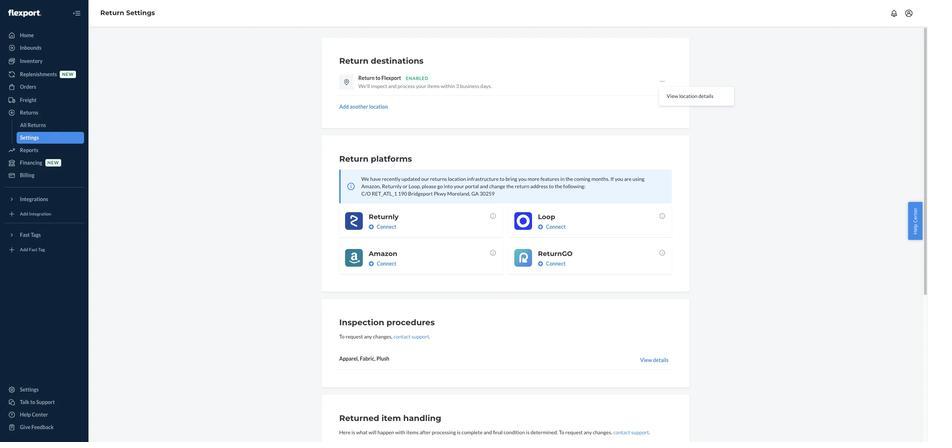 Task type: describe. For each thing, give the bounding box(es) containing it.
return for return settings
[[100, 9, 124, 17]]

0 vertical spatial settings link
[[16, 132, 84, 144]]

inspect
[[371, 83, 387, 89]]

here is what will happen with items after processing is complete and final condition is determined. to request any changes, contact support .
[[339, 430, 650, 436]]

1 horizontal spatial items
[[427, 83, 440, 89]]

190
[[398, 191, 407, 197]]

procedures
[[387, 318, 435, 328]]

we have recently updated our returns location infrastructure to bring you more features in the coming months. if you are using amazon, returnly or loop, please go into your portal and change the return address to the following: c/o ret_atl_1 190 bridgeport pkwy moreland, ga 30259
[[361, 176, 645, 197]]

to up inspect
[[376, 75, 380, 81]]

happen
[[377, 430, 394, 436]]

item
[[382, 414, 401, 424]]

fast tags button
[[4, 229, 84, 241]]

location inside button
[[369, 104, 388, 110]]

returns inside the all returns link
[[28, 122, 46, 128]]

2 horizontal spatial the
[[566, 176, 573, 182]]

inventory
[[20, 58, 43, 64]]

1 vertical spatial settings link
[[4, 384, 84, 396]]

returngo
[[538, 250, 573, 258]]

integration
[[29, 211, 51, 217]]

feedback
[[31, 424, 54, 431]]

connect for amazon
[[377, 261, 396, 267]]

support
[[36, 399, 55, 406]]

3 is from the left
[[526, 430, 530, 436]]

location inside we have recently updated our returns location infrastructure to bring you more features in the coming months. if you are using amazon, returnly or loop, please go into your portal and change the return address to the following: c/o ret_atl_1 190 bridgeport pkwy moreland, ga 30259
[[448, 176, 466, 182]]

returned
[[339, 414, 379, 424]]

add another location button
[[339, 103, 388, 111]]

3
[[456, 83, 459, 89]]

add integration link
[[4, 208, 84, 220]]

after
[[420, 430, 431, 436]]

return settings
[[100, 9, 155, 17]]

0 vertical spatial and
[[388, 83, 397, 89]]

plush
[[377, 356, 389, 362]]

months.
[[591, 176, 610, 182]]

into
[[444, 183, 453, 190]]

recently
[[382, 176, 401, 182]]

return to flexport
[[358, 75, 401, 81]]

are
[[624, 176, 632, 182]]

inbounds
[[20, 45, 41, 51]]

connect down returngo
[[546, 261, 566, 267]]

we'll
[[358, 83, 370, 89]]

determined.
[[531, 430, 558, 436]]

view details button
[[640, 357, 669, 364]]

return for return destinations
[[339, 56, 368, 66]]

return platforms
[[339, 154, 412, 164]]

updated
[[402, 176, 420, 182]]

view for view location details
[[667, 93, 678, 99]]

days.
[[480, 83, 492, 89]]

home link
[[4, 29, 84, 41]]

add integration
[[20, 211, 51, 217]]

details inside button
[[653, 357, 669, 364]]

inbounds link
[[4, 42, 84, 54]]

ret_atl_1
[[372, 191, 397, 197]]

help center inside button
[[912, 208, 919, 235]]

connect for returnly
[[377, 224, 396, 230]]

pkwy
[[434, 191, 446, 197]]

loop
[[538, 213, 555, 221]]

infrastructure
[[467, 176, 499, 182]]

1 vertical spatial support
[[631, 430, 649, 436]]

returns link
[[4, 107, 84, 119]]

flexport
[[381, 75, 401, 81]]

give
[[20, 424, 30, 431]]

all returns link
[[16, 119, 84, 131]]

tags
[[31, 232, 41, 238]]

freight link
[[4, 94, 84, 106]]

0 vertical spatial location
[[679, 93, 697, 99]]

here
[[339, 430, 351, 436]]

1 vertical spatial any
[[584, 430, 592, 436]]

please
[[422, 183, 436, 190]]

ga
[[471, 191, 479, 197]]

change
[[489, 183, 505, 190]]

return for return platforms
[[339, 154, 368, 164]]

integrations button
[[4, 194, 84, 205]]

inspection
[[339, 318, 384, 328]]

what
[[356, 430, 368, 436]]

amazon
[[369, 250, 397, 258]]

give feedback button
[[4, 422, 84, 434]]

talk to support
[[20, 399, 55, 406]]

0 horizontal spatial items
[[406, 430, 419, 436]]

fabric,
[[360, 356, 376, 362]]

enabled
[[406, 76, 428, 81]]

c/o
[[361, 191, 371, 197]]

2 you from the left
[[615, 176, 623, 182]]

connect for loop
[[546, 224, 566, 230]]

plus circle image
[[538, 261, 543, 267]]

contact support link for inspection procedures
[[393, 334, 429, 340]]

processing
[[432, 430, 456, 436]]

connect button for amazon
[[369, 260, 396, 268]]

returnly inside we have recently updated our returns location infrastructure to bring you more features in the coming months. if you are using amazon, returnly or loop, please go into your portal and change the return address to the following: c/o ret_atl_1 190 bridgeport pkwy moreland, ga 30259
[[382, 183, 402, 190]]

return settings link
[[100, 9, 155, 17]]

inspection procedures
[[339, 318, 435, 328]]

add another location
[[339, 104, 388, 110]]

tag
[[38, 247, 45, 253]]

return
[[515, 183, 529, 190]]

0 horizontal spatial request
[[346, 334, 363, 340]]

0 vertical spatial settings
[[126, 9, 155, 17]]

connect button for loop
[[538, 223, 566, 231]]

process
[[398, 83, 415, 89]]

open notifications image
[[890, 9, 899, 18]]

plus circle image for returnly
[[369, 225, 374, 230]]

return destinations
[[339, 56, 424, 66]]

0 horizontal spatial to
[[339, 334, 345, 340]]

1 vertical spatial returnly
[[369, 213, 399, 221]]

to request any changes, contact support .
[[339, 334, 430, 340]]

connect button for returnly
[[369, 223, 396, 231]]

give feedback
[[20, 424, 54, 431]]

2 vertical spatial and
[[484, 430, 492, 436]]

platforms
[[371, 154, 412, 164]]

returns
[[430, 176, 447, 182]]

2 vertical spatial settings
[[20, 387, 39, 393]]

in
[[560, 176, 565, 182]]

handling
[[403, 414, 441, 424]]

financing
[[20, 160, 42, 166]]



Task type: vqa. For each thing, say whether or not it's contained in the screenshot.
Ecommerce Orders 'Orders'
no



Task type: locate. For each thing, give the bounding box(es) containing it.
1 horizontal spatial support
[[631, 430, 649, 436]]

1 horizontal spatial the
[[555, 183, 562, 190]]

1 vertical spatial to
[[559, 430, 564, 436]]

view location details button
[[659, 78, 734, 106], [661, 88, 733, 104]]

0 horizontal spatial help
[[20, 412, 31, 418]]

connect link
[[538, 260, 666, 268]]

1 vertical spatial help center
[[20, 412, 48, 418]]

1 vertical spatial .
[[649, 430, 650, 436]]

new
[[62, 72, 74, 77], [47, 160, 59, 166]]

connect button
[[369, 223, 396, 231], [538, 223, 566, 231], [369, 260, 396, 268]]

help
[[912, 224, 919, 235], [20, 412, 31, 418]]

talk
[[20, 399, 29, 406]]

0 horizontal spatial is
[[352, 430, 355, 436]]

fast
[[20, 232, 30, 238], [29, 247, 37, 253]]

new up orders link
[[62, 72, 74, 77]]

view for view details
[[640, 357, 652, 364]]

1 horizontal spatial is
[[457, 430, 461, 436]]

2 horizontal spatial location
[[679, 93, 697, 99]]

add fast tag link
[[4, 244, 84, 256]]

0 vertical spatial details
[[698, 93, 713, 99]]

freight
[[20, 97, 37, 103]]

0 horizontal spatial view
[[640, 357, 652, 364]]

connect
[[377, 224, 396, 230], [546, 224, 566, 230], [377, 261, 396, 267], [546, 261, 566, 267]]

orders
[[20, 84, 36, 90]]

new for financing
[[47, 160, 59, 166]]

0 vertical spatial returns
[[20, 110, 38, 116]]

1 horizontal spatial center
[[912, 208, 919, 223]]

connect down loop on the right
[[546, 224, 566, 230]]

moreland,
[[447, 191, 470, 197]]

view
[[667, 93, 678, 99], [640, 357, 652, 364]]

0 horizontal spatial changes,
[[373, 334, 392, 340]]

to
[[339, 334, 345, 340], [559, 430, 564, 436]]

1 horizontal spatial view
[[667, 93, 678, 99]]

new down reports link
[[47, 160, 59, 166]]

0 horizontal spatial help center
[[20, 412, 48, 418]]

0 vertical spatial new
[[62, 72, 74, 77]]

fast inside dropdown button
[[20, 232, 30, 238]]

to inside button
[[30, 399, 35, 406]]

fast left tags
[[20, 232, 30, 238]]

0 vertical spatial changes,
[[373, 334, 392, 340]]

0 horizontal spatial support
[[412, 334, 429, 340]]

connect button up amazon
[[369, 223, 396, 231]]

all returns
[[20, 122, 46, 128]]

following:
[[563, 183, 585, 190]]

business
[[460, 83, 479, 89]]

1 horizontal spatial new
[[62, 72, 74, 77]]

you up the return
[[518, 176, 527, 182]]

1 vertical spatial contact support link
[[613, 430, 649, 436]]

0 horizontal spatial center
[[32, 412, 48, 418]]

add down fast tags
[[20, 247, 28, 253]]

1 is from the left
[[352, 430, 355, 436]]

plus circle image for loop
[[538, 225, 543, 230]]

integrations
[[20, 196, 48, 202]]

0 vertical spatial .
[[429, 334, 430, 340]]

to up the apparel,
[[339, 334, 345, 340]]

1 horizontal spatial location
[[448, 176, 466, 182]]

0 vertical spatial add
[[339, 104, 349, 110]]

location
[[679, 93, 697, 99], [369, 104, 388, 110], [448, 176, 466, 182]]

to right determined.
[[559, 430, 564, 436]]

1 horizontal spatial your
[[454, 183, 464, 190]]

0 vertical spatial returnly
[[382, 183, 402, 190]]

1 vertical spatial contact
[[613, 430, 630, 436]]

1 vertical spatial center
[[32, 412, 48, 418]]

you right if in the top of the page
[[615, 176, 623, 182]]

0 horizontal spatial the
[[506, 183, 514, 190]]

1 horizontal spatial contact
[[613, 430, 630, 436]]

within
[[441, 83, 455, 89]]

0 horizontal spatial contact support link
[[393, 334, 429, 340]]

to right talk
[[30, 399, 35, 406]]

and left final
[[484, 430, 492, 436]]

is left complete
[[457, 430, 461, 436]]

orders link
[[4, 81, 84, 93]]

view details
[[640, 357, 669, 364]]

add
[[339, 104, 349, 110], [20, 211, 28, 217], [20, 247, 28, 253]]

0 vertical spatial contact
[[393, 334, 411, 340]]

add left another
[[339, 104, 349, 110]]

0 vertical spatial view
[[667, 93, 678, 99]]

returnly down ret_atl_1
[[369, 213, 399, 221]]

billing link
[[4, 170, 84, 181]]

add for add fast tag
[[20, 247, 28, 253]]

1 horizontal spatial request
[[565, 430, 583, 436]]

plus circle image for amazon
[[369, 261, 374, 267]]

and down infrastructure
[[480, 183, 488, 190]]

address
[[530, 183, 548, 190]]

1 vertical spatial and
[[480, 183, 488, 190]]

0 horizontal spatial location
[[369, 104, 388, 110]]

connect down amazon
[[377, 261, 396, 267]]

is
[[352, 430, 355, 436], [457, 430, 461, 436], [526, 430, 530, 436]]

1 horizontal spatial help center
[[912, 208, 919, 235]]

portal
[[465, 183, 479, 190]]

1 horizontal spatial help
[[912, 224, 919, 235]]

0 vertical spatial contact support link
[[393, 334, 429, 340]]

view inside button
[[640, 357, 652, 364]]

returns inside returns link
[[20, 110, 38, 116]]

if
[[611, 176, 614, 182]]

30259
[[480, 191, 495, 197]]

flexport logo image
[[8, 9, 41, 17]]

returns right all
[[28, 122, 46, 128]]

connect button down loop on the right
[[538, 223, 566, 231]]

bring
[[506, 176, 517, 182]]

1 vertical spatial details
[[653, 357, 669, 364]]

help center
[[912, 208, 919, 235], [20, 412, 48, 418]]

to down features
[[549, 183, 554, 190]]

help center link
[[4, 409, 84, 421]]

will
[[369, 430, 376, 436]]

returns down freight
[[20, 110, 38, 116]]

1 vertical spatial add
[[20, 211, 28, 217]]

items left the within
[[427, 83, 440, 89]]

0 vertical spatial items
[[427, 83, 440, 89]]

1 horizontal spatial you
[[615, 176, 623, 182]]

0 vertical spatial fast
[[20, 232, 30, 238]]

1 vertical spatial returns
[[28, 122, 46, 128]]

amazon,
[[361, 183, 381, 190]]

request right determined.
[[565, 430, 583, 436]]

0 horizontal spatial you
[[518, 176, 527, 182]]

inventory link
[[4, 55, 84, 67]]

returns
[[20, 110, 38, 116], [28, 122, 46, 128]]

1 horizontal spatial changes,
[[593, 430, 612, 436]]

fast tags
[[20, 232, 41, 238]]

add for add another location
[[339, 104, 349, 110]]

0 horizontal spatial new
[[47, 160, 59, 166]]

and down flexport
[[388, 83, 397, 89]]

help inside button
[[912, 224, 919, 235]]

we
[[361, 176, 369, 182]]

contact support link
[[393, 334, 429, 340], [613, 430, 649, 436]]

plus circle image up amazon
[[369, 225, 374, 230]]

0 vertical spatial help
[[912, 224, 919, 235]]

1 horizontal spatial any
[[584, 430, 592, 436]]

1 horizontal spatial contact support link
[[613, 430, 649, 436]]

0 vertical spatial request
[[346, 334, 363, 340]]

0 horizontal spatial contact
[[393, 334, 411, 340]]

1 vertical spatial settings
[[20, 135, 39, 141]]

all
[[20, 122, 27, 128]]

0 vertical spatial center
[[912, 208, 919, 223]]

request down inspection
[[346, 334, 363, 340]]

2 is from the left
[[457, 430, 461, 436]]

0 horizontal spatial your
[[416, 83, 426, 89]]

close navigation image
[[72, 9, 81, 18]]

0 vertical spatial any
[[364, 334, 372, 340]]

1 vertical spatial fast
[[29, 247, 37, 253]]

your up moreland,
[[454, 183, 464, 190]]

1 horizontal spatial .
[[649, 430, 650, 436]]

connect button down amazon
[[369, 260, 396, 268]]

plus circle image
[[369, 225, 374, 230], [538, 225, 543, 230], [369, 261, 374, 267]]

1 vertical spatial request
[[565, 430, 583, 436]]

settings
[[126, 9, 155, 17], [20, 135, 39, 141], [20, 387, 39, 393]]

1 vertical spatial your
[[454, 183, 464, 190]]

reports
[[20, 147, 38, 153]]

1 vertical spatial help
[[20, 412, 31, 418]]

2 horizontal spatial is
[[526, 430, 530, 436]]

your inside we have recently updated our returns location infrastructure to bring you more features in the coming months. if you are using amazon, returnly or loop, please go into your portal and change the return address to the following: c/o ret_atl_1 190 bridgeport pkwy moreland, ga 30259
[[454, 183, 464, 190]]

have
[[370, 176, 381, 182]]

add for add integration
[[20, 211, 28, 217]]

settings link down the all returns link
[[16, 132, 84, 144]]

complete
[[462, 430, 483, 436]]

apparel, fabric, plush
[[339, 356, 389, 362]]

returnly down the recently
[[382, 183, 402, 190]]

center inside button
[[912, 208, 919, 223]]

to up change
[[500, 176, 505, 182]]

bridgeport
[[408, 191, 433, 197]]

fast left tag
[[29, 247, 37, 253]]

2 vertical spatial add
[[20, 247, 28, 253]]

0 vertical spatial support
[[412, 334, 429, 340]]

1 vertical spatial changes,
[[593, 430, 612, 436]]

your
[[416, 83, 426, 89], [454, 183, 464, 190]]

condition
[[504, 430, 525, 436]]

or
[[403, 183, 408, 190]]

we'll inspect and process your items within 3 business days.
[[358, 83, 492, 89]]

request
[[346, 334, 363, 340], [565, 430, 583, 436]]

the
[[566, 176, 573, 182], [506, 183, 514, 190], [555, 183, 562, 190]]

the right "in"
[[566, 176, 573, 182]]

1 horizontal spatial to
[[559, 430, 564, 436]]

add left integration
[[20, 211, 28, 217]]

is left what
[[352, 430, 355, 436]]

0 horizontal spatial details
[[653, 357, 669, 364]]

and inside we have recently updated our returns location infrastructure to bring you more features in the coming months. if you are using amazon, returnly or loop, please go into your portal and change the return address to the following: c/o ret_atl_1 190 bridgeport pkwy moreland, ga 30259
[[480, 183, 488, 190]]

your down enabled
[[416, 83, 426, 89]]

plus circle image down loop on the right
[[538, 225, 543, 230]]

0 vertical spatial help center
[[912, 208, 919, 235]]

coming
[[574, 176, 590, 182]]

0 vertical spatial your
[[416, 83, 426, 89]]

0 vertical spatial to
[[339, 334, 345, 340]]

more
[[528, 176, 540, 182]]

1 horizontal spatial details
[[698, 93, 713, 99]]

to
[[376, 75, 380, 81], [500, 176, 505, 182], [549, 183, 554, 190], [30, 399, 35, 406]]

items right with
[[406, 430, 419, 436]]

go
[[437, 183, 443, 190]]

return for return to flexport
[[358, 75, 375, 81]]

0 horizontal spatial any
[[364, 334, 372, 340]]

plus circle image down amazon
[[369, 261, 374, 267]]

1 vertical spatial view
[[640, 357, 652, 364]]

contact support link for returned item handling
[[613, 430, 649, 436]]

add inside button
[[339, 104, 349, 110]]

returned item handling
[[339, 414, 441, 424]]

apparel,
[[339, 356, 359, 362]]

settings link up support
[[4, 384, 84, 396]]

connect up amazon
[[377, 224, 396, 230]]

is right the condition
[[526, 430, 530, 436]]

the down "bring"
[[506, 183, 514, 190]]

return
[[100, 9, 124, 17], [339, 56, 368, 66], [358, 75, 375, 81], [339, 154, 368, 164]]

1 you from the left
[[518, 176, 527, 182]]

view location details
[[667, 93, 713, 99]]

1 vertical spatial items
[[406, 430, 419, 436]]

new for replenishments
[[62, 72, 74, 77]]

2 vertical spatial location
[[448, 176, 466, 182]]

another
[[350, 104, 368, 110]]

1 vertical spatial location
[[369, 104, 388, 110]]

1 vertical spatial new
[[47, 160, 59, 166]]

with
[[395, 430, 405, 436]]

0 horizontal spatial .
[[429, 334, 430, 340]]

open account menu image
[[904, 9, 913, 18]]

the down "in"
[[555, 183, 562, 190]]



